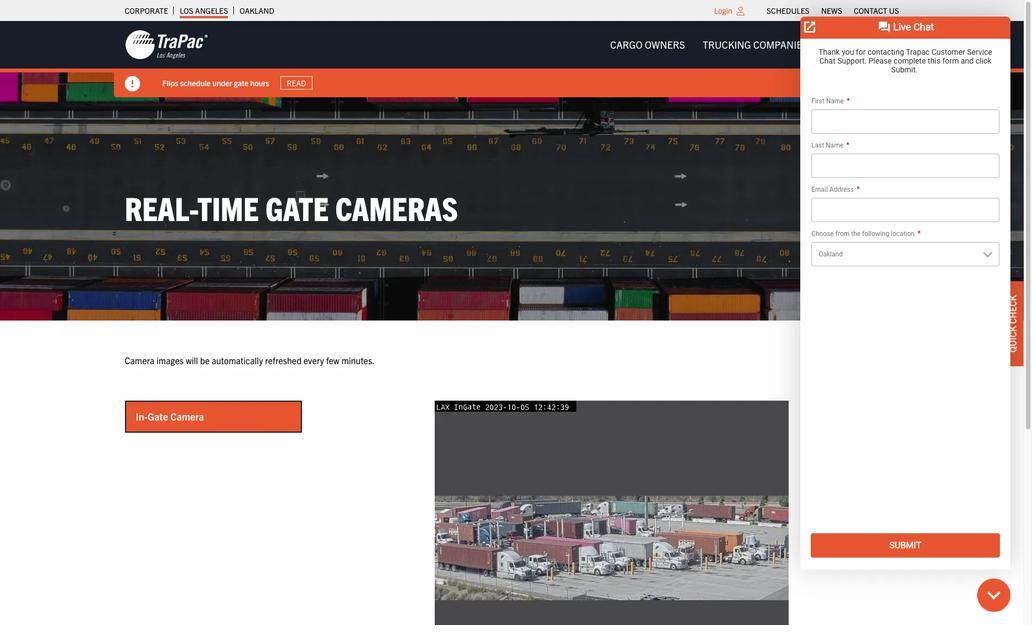 Task type: locate. For each thing, give the bounding box(es) containing it.
banner
[[0, 21, 1033, 97]]

oakland link
[[240, 3, 274, 18]]

under
[[212, 78, 232, 88]]

corporate link
[[125, 3, 168, 18]]

menu bar down light icon
[[602, 34, 908, 56]]

in-
[[136, 411, 148, 424]]

cameras
[[335, 187, 458, 228]]

1 vertical spatial menu bar
[[602, 34, 908, 56]]

camera images will be automatically refreshed every few minutes.
[[125, 355, 375, 366]]

schedules link
[[767, 3, 810, 18]]

camera left images
[[125, 355, 155, 366]]

angeles
[[195, 6, 228, 15]]

time
[[197, 187, 259, 228]]

owners
[[645, 38, 685, 51]]

refreshed
[[265, 355, 302, 366]]

real-time gate cameras
[[125, 187, 458, 228]]

contact
[[854, 6, 888, 15]]

banner containing cargo owners
[[0, 21, 1033, 97]]

1 horizontal spatial camera
[[170, 411, 204, 424]]

los
[[180, 6, 193, 15]]

images
[[157, 355, 184, 366]]

menu bar
[[761, 3, 905, 18], [602, 34, 908, 56]]

read
[[287, 78, 306, 88]]

shipping lines link
[[817, 34, 908, 56]]

quick check link
[[1002, 281, 1024, 367]]

0 horizontal spatial gate
[[148, 411, 168, 424]]

in-gate camera link
[[126, 403, 301, 432]]

los angeles image
[[125, 29, 208, 60]]

minutes.
[[342, 355, 375, 366]]

1 vertical spatial gate
[[148, 411, 168, 424]]

gate
[[266, 187, 329, 228], [148, 411, 168, 424]]

flips schedule under gate hours
[[162, 78, 269, 88]]

0 vertical spatial menu bar
[[761, 3, 905, 18]]

in-gate camera
[[136, 411, 204, 424]]

real-
[[125, 187, 197, 228]]

0 vertical spatial camera
[[125, 355, 155, 366]]

news link
[[822, 3, 843, 18]]

login
[[715, 6, 733, 15]]

camera
[[125, 355, 155, 366], [170, 411, 204, 424]]

1 horizontal spatial gate
[[266, 187, 329, 228]]

menu bar up shipping
[[761, 3, 905, 18]]

menu bar containing cargo owners
[[602, 34, 908, 56]]

los angeles link
[[180, 3, 228, 18]]

0 horizontal spatial camera
[[125, 355, 155, 366]]

login link
[[715, 6, 733, 15]]

camera right "in-"
[[170, 411, 204, 424]]

0 vertical spatial gate
[[266, 187, 329, 228]]

gate inside in-gate camera link
[[148, 411, 168, 424]]



Task type: describe. For each thing, give the bounding box(es) containing it.
1 vertical spatial camera
[[170, 411, 204, 424]]

automatically
[[212, 355, 263, 366]]

read link
[[281, 76, 313, 90]]

corporate
[[125, 6, 168, 15]]

contact us link
[[854, 3, 899, 18]]

hours
[[250, 78, 269, 88]]

news
[[822, 6, 843, 15]]

solid image
[[125, 76, 140, 92]]

companies
[[754, 38, 808, 51]]

in-gate camera main content
[[114, 354, 911, 626]]

trucking companies
[[703, 38, 808, 51]]

shipping
[[826, 38, 871, 51]]

cargo
[[610, 38, 643, 51]]

shipping lines
[[826, 38, 899, 51]]

cargo owners
[[610, 38, 685, 51]]

us
[[889, 6, 899, 15]]

light image
[[737, 7, 745, 15]]

oakland
[[240, 6, 274, 15]]

check
[[1008, 295, 1019, 324]]

quick
[[1008, 326, 1019, 353]]

few
[[326, 355, 340, 366]]

in-gate camera image
[[435, 401, 789, 626]]

schedules
[[767, 6, 810, 15]]

every
[[304, 355, 324, 366]]

gate
[[234, 78, 249, 88]]

quick check
[[1008, 295, 1019, 353]]

will
[[186, 355, 198, 366]]

be
[[200, 355, 210, 366]]

contact us
[[854, 6, 899, 15]]

los angeles
[[180, 6, 228, 15]]

cargo owners link
[[602, 34, 694, 56]]

trucking
[[703, 38, 751, 51]]

schedule
[[180, 78, 211, 88]]

flips
[[162, 78, 178, 88]]

lines
[[873, 38, 899, 51]]

trucking companies link
[[694, 34, 817, 56]]

menu bar containing schedules
[[761, 3, 905, 18]]



Task type: vqa. For each thing, say whether or not it's contained in the screenshot.
Contact Us
yes



